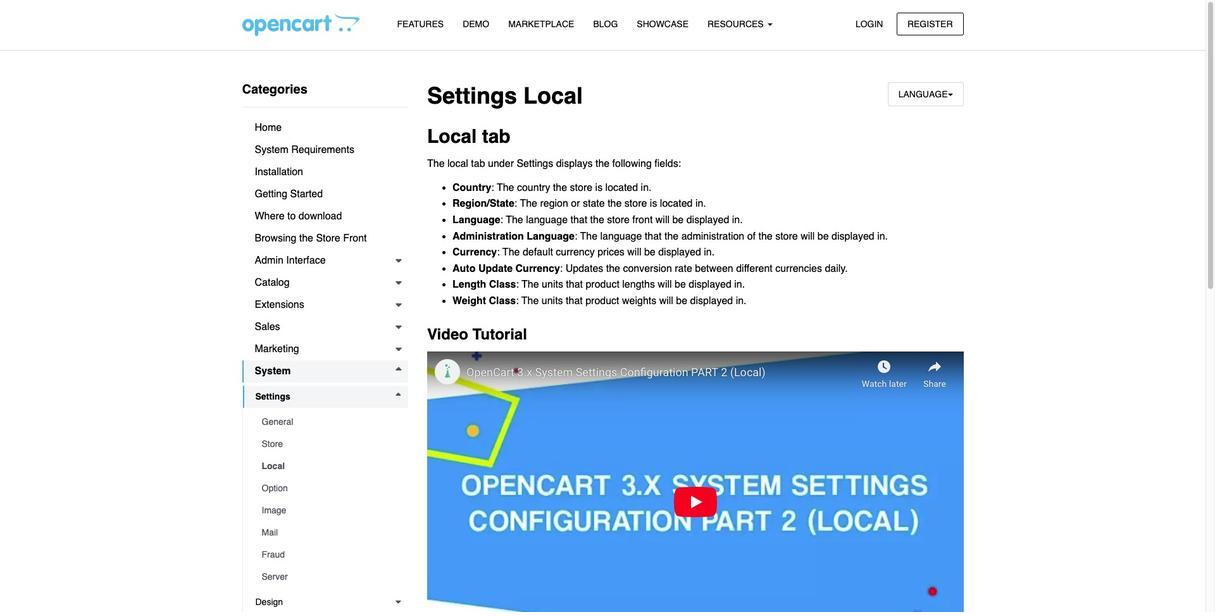 Task type: locate. For each thing, give the bounding box(es) containing it.
1 vertical spatial system
[[255, 366, 291, 377]]

0 horizontal spatial is
[[595, 182, 603, 194]]

settings for settings local
[[427, 83, 517, 109]]

home link
[[242, 117, 408, 139]]

tab
[[482, 125, 511, 148], [471, 158, 485, 169]]

system for system requirements
[[255, 144, 289, 156]]

1 vertical spatial language
[[453, 215, 500, 226]]

1 vertical spatial class
[[489, 296, 516, 307]]

the down the under
[[497, 182, 514, 194]]

0 vertical spatial product
[[586, 279, 620, 291]]

language down region
[[526, 215, 568, 226]]

auto
[[453, 263, 476, 275]]

0 vertical spatial class
[[489, 279, 516, 291]]

requirements
[[291, 144, 354, 156]]

design
[[255, 597, 283, 608]]

is up state
[[595, 182, 603, 194]]

1 product from the top
[[586, 279, 620, 291]]

1 horizontal spatial store
[[316, 233, 340, 244]]

local tab
[[427, 125, 511, 148]]

located down following
[[605, 182, 638, 194]]

1 vertical spatial units
[[542, 296, 563, 307]]

0 horizontal spatial currency
[[453, 247, 497, 258]]

currency down default
[[516, 263, 560, 275]]

mail
[[262, 528, 278, 538]]

the
[[427, 158, 445, 169], [497, 182, 514, 194], [520, 198, 537, 210], [506, 215, 523, 226], [580, 231, 598, 242], [503, 247, 520, 258], [522, 279, 539, 291], [521, 296, 539, 307]]

system requirements link
[[242, 139, 408, 161]]

2 horizontal spatial language
[[899, 89, 948, 99]]

2 vertical spatial language
[[527, 231, 575, 242]]

currency up auto
[[453, 247, 497, 258]]

the up the update
[[503, 247, 520, 258]]

catalog
[[255, 277, 290, 289]]

2 class from the top
[[489, 296, 516, 307]]

0 vertical spatial system
[[255, 144, 289, 156]]

0 vertical spatial local
[[523, 83, 583, 109]]

local for local tab
[[427, 125, 477, 148]]

: up administration
[[500, 215, 503, 226]]

between
[[695, 263, 733, 275]]

system down marketing
[[255, 366, 291, 377]]

general link
[[249, 411, 408, 434]]

0 horizontal spatial language
[[453, 215, 500, 226]]

the up the tutorial
[[521, 296, 539, 307]]

the up region
[[553, 182, 567, 194]]

store down general
[[262, 439, 283, 449]]

country
[[517, 182, 550, 194]]

in.
[[641, 182, 652, 194], [695, 198, 706, 210], [732, 215, 743, 226], [877, 231, 888, 242], [704, 247, 715, 258], [734, 279, 745, 291], [736, 296, 747, 307]]

the down default
[[522, 279, 539, 291]]

class down the update
[[489, 279, 516, 291]]

2 horizontal spatial local
[[523, 83, 583, 109]]

0 vertical spatial located
[[605, 182, 638, 194]]

1 horizontal spatial local
[[427, 125, 477, 148]]

0 horizontal spatial store
[[262, 439, 283, 449]]

1 vertical spatial store
[[262, 439, 283, 449]]

currency
[[453, 247, 497, 258], [516, 263, 560, 275]]

store down the where to download link
[[316, 233, 340, 244]]

system down home
[[255, 144, 289, 156]]

resources link
[[698, 13, 782, 36]]

admin interface
[[255, 255, 326, 266]]

is
[[595, 182, 603, 194], [650, 198, 657, 210]]

0 vertical spatial is
[[595, 182, 603, 194]]

1 horizontal spatial located
[[660, 198, 693, 210]]

general
[[262, 417, 293, 427]]

video tutorial
[[427, 326, 527, 343]]

:
[[491, 182, 494, 194], [514, 198, 517, 210], [500, 215, 503, 226], [575, 231, 577, 242], [497, 247, 500, 258], [560, 263, 563, 275], [516, 279, 519, 291], [516, 296, 519, 307]]

2 vertical spatial settings
[[255, 392, 290, 402]]

system
[[255, 144, 289, 156], [255, 366, 291, 377]]

the down the country
[[520, 198, 537, 210]]

2 system from the top
[[255, 366, 291, 377]]

local inside local link
[[262, 461, 285, 472]]

0 horizontal spatial language
[[526, 215, 568, 226]]

marketplace link
[[499, 13, 584, 36]]

store
[[570, 182, 592, 194], [625, 198, 647, 210], [607, 215, 630, 226], [775, 231, 798, 242]]

product
[[586, 279, 620, 291], [586, 296, 619, 307]]

image
[[262, 506, 286, 516]]

product left weights
[[586, 296, 619, 307]]

the right state
[[608, 198, 622, 210]]

to
[[287, 211, 296, 222]]

0 vertical spatial units
[[542, 279, 563, 291]]

language
[[526, 215, 568, 226], [600, 231, 642, 242]]

currency
[[556, 247, 595, 258]]

different
[[736, 263, 773, 275]]

installation
[[255, 166, 303, 178]]

resources
[[708, 19, 766, 29]]

getting started
[[255, 189, 323, 200]]

that
[[571, 215, 587, 226], [645, 231, 662, 242], [566, 279, 583, 291], [566, 296, 583, 307]]

will up conversion
[[627, 247, 641, 258]]

local
[[447, 158, 468, 169]]

0 vertical spatial store
[[316, 233, 340, 244]]

: up the update
[[497, 247, 500, 258]]

where
[[255, 211, 285, 222]]

language
[[899, 89, 948, 99], [453, 215, 500, 226], [527, 231, 575, 242]]

the up the currency
[[580, 231, 598, 242]]

catalog link
[[242, 272, 408, 294]]

0 vertical spatial language
[[526, 215, 568, 226]]

1 horizontal spatial language
[[600, 231, 642, 242]]

0 horizontal spatial local
[[262, 461, 285, 472]]

product down updates
[[586, 279, 620, 291]]

extensions link
[[242, 294, 408, 316]]

: up the tutorial
[[516, 296, 519, 307]]

1 vertical spatial is
[[650, 198, 657, 210]]

0 vertical spatial settings
[[427, 83, 517, 109]]

units
[[542, 279, 563, 291], [542, 296, 563, 307]]

class right weight at the left of page
[[489, 296, 516, 307]]

: down the currency
[[560, 263, 563, 275]]

the up interface
[[299, 233, 313, 244]]

1 vertical spatial located
[[660, 198, 693, 210]]

opencart - open source shopping cart solution image
[[242, 13, 359, 36]]

located down fields:
[[660, 198, 693, 210]]

2 vertical spatial local
[[262, 461, 285, 472]]

language up prices at the top of the page
[[600, 231, 642, 242]]

system for system
[[255, 366, 291, 377]]

register link
[[897, 12, 964, 35]]

local
[[523, 83, 583, 109], [427, 125, 477, 148], [262, 461, 285, 472]]

: up the currency
[[575, 231, 577, 242]]

weights
[[622, 296, 656, 307]]

0 vertical spatial language
[[899, 89, 948, 99]]

register
[[908, 19, 953, 29]]

1 horizontal spatial language
[[527, 231, 575, 242]]

server link
[[249, 566, 408, 589]]

tab up the under
[[482, 125, 511, 148]]

will down conversion
[[658, 279, 672, 291]]

settings up the country
[[517, 158, 553, 169]]

settings up local tab at top
[[427, 83, 517, 109]]

be
[[672, 215, 684, 226], [818, 231, 829, 242], [644, 247, 656, 258], [675, 279, 686, 291], [676, 296, 687, 307]]

browsing
[[255, 233, 296, 244]]

1 vertical spatial local
[[427, 125, 477, 148]]

tab right local
[[471, 158, 485, 169]]

located
[[605, 182, 638, 194], [660, 198, 693, 210]]

sales
[[255, 322, 280, 333]]

1 horizontal spatial currency
[[516, 263, 560, 275]]

login
[[856, 19, 883, 29]]

download
[[299, 211, 342, 222]]

1 vertical spatial product
[[586, 296, 619, 307]]

started
[[290, 189, 323, 200]]

local link
[[249, 456, 408, 478]]

conversion
[[623, 263, 672, 275]]

is up the front on the right top of the page
[[650, 198, 657, 210]]

getting started link
[[242, 184, 408, 206]]

categories
[[242, 82, 308, 97]]

1 vertical spatial tab
[[471, 158, 485, 169]]

1 system from the top
[[255, 144, 289, 156]]

settings up general
[[255, 392, 290, 402]]

daily.
[[825, 263, 848, 275]]

option link
[[249, 478, 408, 500]]



Task type: describe. For each thing, give the bounding box(es) containing it.
weight
[[453, 296, 486, 307]]

will up currencies
[[801, 231, 815, 242]]

rate
[[675, 263, 692, 275]]

getting
[[255, 189, 287, 200]]

region/state
[[453, 198, 514, 210]]

store link
[[249, 434, 408, 456]]

of
[[747, 231, 756, 242]]

browsing the store front link
[[242, 228, 408, 250]]

lengths
[[622, 279, 655, 291]]

administration
[[681, 231, 744, 242]]

tutorial
[[473, 326, 527, 343]]

store inside "link"
[[262, 439, 283, 449]]

the local tab under settings displays the following fields:
[[427, 158, 681, 169]]

will right the front on the right top of the page
[[656, 215, 670, 226]]

fraud link
[[249, 544, 408, 566]]

: down the country
[[514, 198, 517, 210]]

the down prices at the top of the page
[[606, 263, 620, 275]]

server
[[262, 572, 288, 582]]

1 horizontal spatial is
[[650, 198, 657, 210]]

or
[[571, 198, 580, 210]]

store up the front on the right top of the page
[[625, 198, 647, 210]]

currencies
[[775, 263, 822, 275]]

video
[[427, 326, 468, 343]]

the right displays
[[596, 158, 610, 169]]

settings for settings link
[[255, 392, 290, 402]]

where to download
[[255, 211, 342, 222]]

installation link
[[242, 161, 408, 184]]

0 vertical spatial currency
[[453, 247, 497, 258]]

2 product from the top
[[586, 296, 619, 307]]

state
[[583, 198, 605, 210]]

following
[[612, 158, 652, 169]]

demo link
[[453, 13, 499, 36]]

settings link
[[243, 386, 408, 408]]

blog
[[593, 19, 618, 29]]

interface
[[286, 255, 326, 266]]

blog link
[[584, 13, 627, 36]]

will right weights
[[659, 296, 673, 307]]

sales link
[[242, 316, 408, 339]]

marketing
[[255, 344, 299, 355]]

the down state
[[590, 215, 604, 226]]

front
[[632, 215, 653, 226]]

length
[[453, 279, 486, 291]]

extensions
[[255, 299, 304, 311]]

where to download link
[[242, 206, 408, 228]]

system link
[[242, 361, 408, 383]]

store up currencies
[[775, 231, 798, 242]]

the right of
[[759, 231, 773, 242]]

language inside popup button
[[899, 89, 948, 99]]

admin interface link
[[242, 250, 408, 272]]

country : the country the store is located in. region/state : the region or state the store is located in. language : the language that the store front will be displayed in. administration language : the language that the administration of the store will be displayed in. currency : the default currency prices will be displayed in. auto update currency : updates the conversion rate between different currencies daily. length class : the units that product lengths will be displayed in. weight class : the units that product weights will be displayed in.
[[453, 182, 888, 307]]

1 class from the top
[[489, 279, 516, 291]]

administration
[[453, 231, 524, 242]]

1 vertical spatial currency
[[516, 263, 560, 275]]

updates
[[566, 263, 603, 275]]

the left local
[[427, 158, 445, 169]]

local for local link
[[262, 461, 285, 472]]

image link
[[249, 500, 408, 522]]

update
[[478, 263, 513, 275]]

option
[[262, 484, 288, 494]]

system requirements
[[255, 144, 354, 156]]

1 vertical spatial language
[[600, 231, 642, 242]]

features
[[397, 19, 444, 29]]

store up "or"
[[570, 182, 592, 194]]

the up administration
[[506, 215, 523, 226]]

marketing link
[[242, 339, 408, 361]]

fields:
[[655, 158, 681, 169]]

showcase
[[637, 19, 689, 29]]

demo
[[463, 19, 489, 29]]

home
[[255, 122, 282, 134]]

country
[[453, 182, 491, 194]]

showcase link
[[627, 13, 698, 36]]

design link
[[243, 592, 408, 613]]

: up region/state
[[491, 182, 494, 194]]

0 horizontal spatial located
[[605, 182, 638, 194]]

: right length
[[516, 279, 519, 291]]

1 vertical spatial settings
[[517, 158, 553, 169]]

browsing the store front
[[255, 233, 367, 244]]

prices
[[598, 247, 625, 258]]

0 vertical spatial tab
[[482, 125, 511, 148]]

displays
[[556, 158, 593, 169]]

the up rate
[[665, 231, 679, 242]]

admin
[[255, 255, 283, 266]]

region
[[540, 198, 568, 210]]

login link
[[845, 12, 894, 35]]

store left the front on the right top of the page
[[607, 215, 630, 226]]

front
[[343, 233, 367, 244]]

marketplace
[[508, 19, 574, 29]]

default
[[523, 247, 553, 258]]

features link
[[388, 13, 453, 36]]

fraud
[[262, 550, 285, 560]]

mail link
[[249, 522, 408, 544]]

settings local
[[427, 83, 583, 109]]



Task type: vqa. For each thing, say whether or not it's contained in the screenshot.


